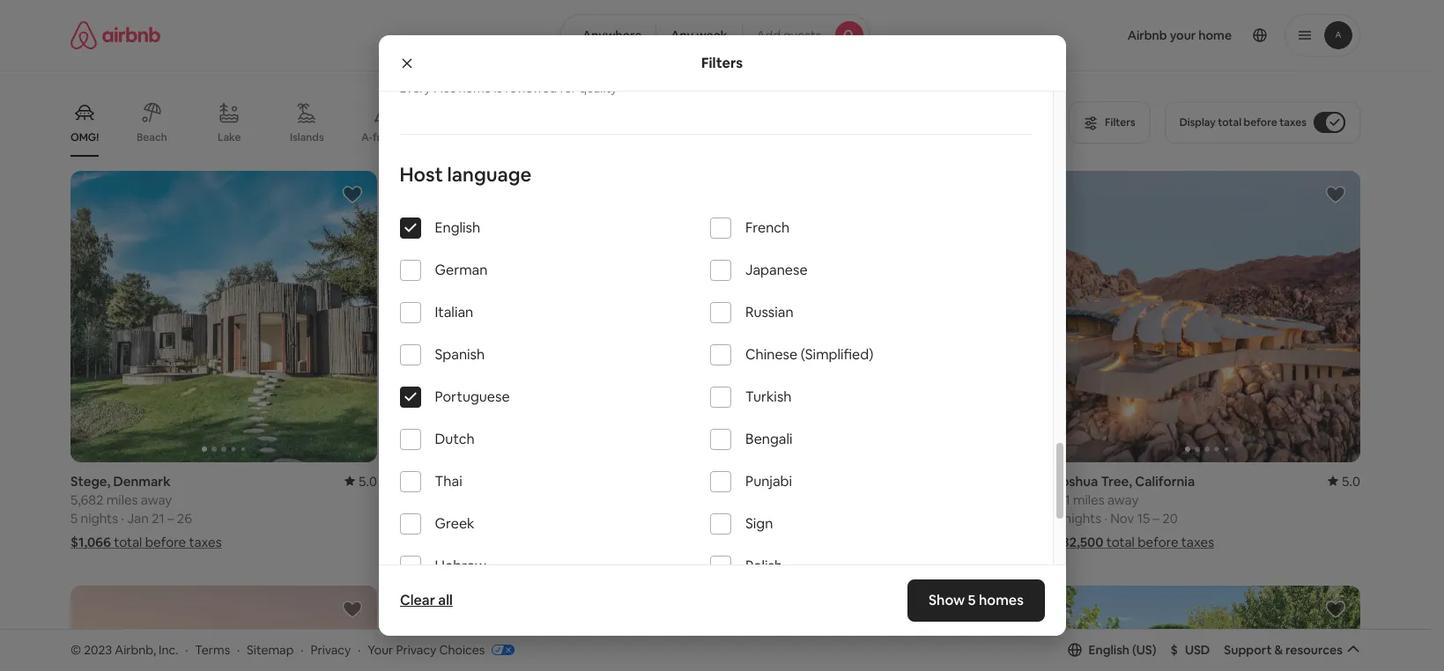 Task type: vqa. For each thing, say whether or not it's contained in the screenshot.
third "away" from the right
yes



Task type: locate. For each thing, give the bounding box(es) containing it.
miles inside stege, denmark 5,682 miles away 5 nights · jan 21 – 26 $1,066 total before taxes
[[106, 491, 138, 508]]

– right 21 in the left of the page
[[167, 510, 174, 527]]

privacy right your
[[396, 642, 436, 658]]

total down the jan
[[114, 534, 142, 550]]

miles up the jan
[[106, 491, 138, 508]]

5 inside joshua tree, california 111 miles away 5 nights · nov 15 – 20 $32,500 total before taxes
[[1054, 510, 1061, 527]]

group
[[70, 88, 1058, 157], [70, 171, 377, 462], [398, 171, 705, 462], [726, 171, 1033, 462], [1054, 171, 1360, 462], [70, 586, 377, 671], [398, 586, 705, 671], [726, 586, 1033, 671], [1054, 586, 1360, 671]]

2 horizontal spatial –
[[1153, 510, 1160, 527]]

$ usd
[[1171, 642, 1210, 658]]

away up nov
[[1108, 491, 1139, 508]]

homes inside filters dialog
[[979, 591, 1023, 610]]

before
[[1244, 115, 1277, 130], [145, 534, 186, 550], [469, 534, 510, 550], [1138, 534, 1179, 550]]

english up german
[[435, 219, 480, 237]]

3 nights from the left
[[736, 510, 774, 527]]

miles down 'punjabi'
[[763, 491, 794, 508]]

turkish
[[745, 388, 792, 406]]

hebrew
[[435, 557, 486, 576]]

1 horizontal spatial english
[[1089, 642, 1130, 658]]

show map button
[[657, 551, 774, 594]]

1 horizontal spatial show
[[928, 591, 965, 610]]

1 horizontal spatial privacy
[[396, 642, 436, 658]]

before down 21 in the left of the page
[[145, 534, 186, 550]]

5 down 5,682
[[70, 510, 78, 527]]

ponta delgada, portugal 4,948 miles away 5 nights $1,162
[[726, 473, 877, 550]]

add to wishlist: stege, denmark image
[[342, 184, 363, 205]]

· left the jan
[[121, 510, 124, 527]]

total
[[1218, 115, 1242, 130], [114, 534, 142, 550], [438, 534, 466, 550], [1106, 534, 1135, 550]]

spanish
[[435, 346, 485, 364]]

polish
[[745, 557, 783, 576]]

2 – from the left
[[498, 510, 505, 527]]

away inside "drimnin, uk 5,079 miles away 5 nights · feb 23 – 28 $1,178 total before taxes"
[[468, 491, 499, 508]]

· left privacy link
[[301, 642, 304, 658]]

20
[[1162, 510, 1178, 527]]

your
[[368, 642, 393, 658]]

1 vertical spatial homes
[[979, 591, 1023, 610]]

amazing
[[515, 130, 559, 144], [773, 130, 817, 145]]

1 horizontal spatial amazing
[[773, 130, 817, 145]]

5 down "5,079"
[[398, 510, 406, 527]]

show inside filters dialog
[[928, 591, 965, 610]]

1 – from the left
[[167, 510, 174, 527]]

5 down 4,948
[[726, 510, 733, 527]]

map
[[709, 564, 735, 580]]

$32,500
[[1054, 534, 1104, 550]]

nights down "5,079"
[[408, 510, 446, 527]]

show for show map
[[675, 564, 706, 580]]

filters dialog
[[378, 0, 1066, 671]]

amazing for amazing pools
[[773, 130, 817, 145]]

nights down 5,682
[[81, 510, 118, 527]]

2 miles from the left
[[434, 491, 465, 508]]

1 miles from the left
[[106, 491, 138, 508]]

1 5.0 from the left
[[358, 473, 377, 490]]

0 horizontal spatial privacy
[[311, 642, 351, 658]]

show left add to wishlist: bend, oregon icon
[[928, 591, 965, 610]]

away inside stege, denmark 5,682 miles away 5 nights · jan 21 – 26 $1,066 total before taxes
[[141, 491, 172, 508]]

portuguese
[[435, 388, 510, 406]]

home
[[459, 80, 491, 96]]

chinese
[[745, 346, 798, 364]]

clear all button
[[391, 583, 461, 619]]

display total before taxes
[[1180, 115, 1307, 130]]

None search field
[[560, 14, 871, 56]]

miles inside "drimnin, uk 5,079 miles away 5 nights · feb 23 – 28 $1,178 total before taxes"
[[434, 491, 465, 508]]

choices
[[439, 642, 485, 658]]

usd
[[1185, 642, 1210, 658]]

add to wishlist: bend, oregon image
[[997, 599, 1019, 620]]

russian
[[745, 303, 794, 322]]

·
[[121, 510, 124, 527], [449, 510, 452, 527], [1104, 510, 1107, 527], [185, 642, 188, 658], [237, 642, 240, 658], [301, 642, 304, 658], [358, 642, 361, 658]]

japanese
[[745, 261, 808, 280]]

– inside "drimnin, uk 5,079 miles away 5 nights · feb 23 – 28 $1,178 total before taxes"
[[498, 510, 505, 527]]

1 vertical spatial show
[[928, 591, 965, 610]]

amazing left views on the top left
[[515, 130, 559, 144]]

dutch
[[435, 430, 475, 449]]

– inside joshua tree, california 111 miles away 5 nights · nov 15 – 20 $32,500 total before taxes
[[1153, 510, 1160, 527]]

delgada,
[[765, 473, 820, 490]]

portugal
[[823, 473, 877, 490]]

· inside "drimnin, uk 5,079 miles away 5 nights · feb 23 – 28 $1,178 total before taxes"
[[449, 510, 452, 527]]

inc.
[[159, 642, 178, 658]]

· left feb at the bottom
[[449, 510, 452, 527]]

total inside "drimnin, uk 5,079 miles away 5 nights · feb 23 – 28 $1,178 total before taxes"
[[438, 534, 466, 550]]

clear all
[[400, 591, 452, 610]]

profile element
[[892, 0, 1361, 70]]

23
[[480, 510, 495, 527]]

3 – from the left
[[1153, 510, 1160, 527]]

before down 23
[[469, 534, 510, 550]]

5,682
[[70, 491, 104, 508]]

cabins
[[445, 130, 479, 145]]

stege, denmark 5,682 miles away 5 nights · jan 21 – 26 $1,066 total before taxes
[[70, 473, 222, 550]]

filters
[[701, 53, 743, 72]]

–
[[167, 510, 174, 527], [498, 510, 505, 527], [1153, 510, 1160, 527]]

total down nov
[[1106, 534, 1135, 550]]

5 left add to wishlist: bend, oregon icon
[[968, 591, 976, 610]]

miles inside joshua tree, california 111 miles away 5 nights · nov 15 – 20 $32,500 total before taxes
[[1073, 491, 1105, 508]]

– inside stege, denmark 5,682 miles away 5 nights · jan 21 – 26 $1,066 total before taxes
[[167, 510, 174, 527]]

california
[[1135, 473, 1195, 490]]

miles down thai
[[434, 491, 465, 508]]

1 horizontal spatial 5.0
[[1342, 473, 1360, 490]]

0 horizontal spatial amazing
[[515, 130, 559, 144]]

any week
[[671, 27, 728, 43]]

tiny
[[952, 130, 973, 145]]

all
[[438, 591, 452, 610]]

© 2023 airbnb, inc. ·
[[70, 642, 188, 658]]

4,948
[[726, 491, 760, 508]]

0 vertical spatial english
[[435, 219, 480, 237]]

miles
[[106, 491, 138, 508], [434, 491, 465, 508], [763, 491, 794, 508], [1073, 491, 1105, 508]]

· inside stege, denmark 5,682 miles away 5 nights · jan 21 – 26 $1,066 total before taxes
[[121, 510, 124, 527]]

islands
[[290, 130, 324, 145]]

amazing left pools
[[773, 130, 817, 145]]

support & resources button
[[1224, 642, 1360, 658]]

4 miles from the left
[[1073, 491, 1105, 508]]

add to wishlist: phoenix, arizona image
[[342, 599, 363, 620]]

4 away from the left
[[1108, 491, 1139, 508]]

miles inside ponta delgada, portugal 4,948 miles away 5 nights $1,162
[[763, 491, 794, 508]]

english inside filters dialog
[[435, 219, 480, 237]]

0 horizontal spatial –
[[167, 510, 174, 527]]

miles down joshua at right bottom
[[1073, 491, 1105, 508]]

26
[[177, 510, 192, 527]]

0 vertical spatial show
[[675, 564, 706, 580]]

nights inside joshua tree, california 111 miles away 5 nights · nov 15 – 20 $32,500 total before taxes
[[1064, 510, 1102, 527]]

privacy down add to wishlist: phoenix, arizona "image"
[[311, 642, 351, 658]]

amazing views
[[515, 130, 589, 144]]

4 nights from the left
[[1064, 510, 1102, 527]]

0 horizontal spatial show
[[675, 564, 706, 580]]

· right inc.
[[185, 642, 188, 658]]

show
[[675, 564, 706, 580], [928, 591, 965, 610]]

– right 23
[[498, 510, 505, 527]]

nights inside stege, denmark 5,682 miles away 5 nights · jan 21 – 26 $1,066 total before taxes
[[81, 510, 118, 527]]

airbnb,
[[115, 642, 156, 658]]

· left nov
[[1104, 510, 1107, 527]]

nights up $32,500
[[1064, 510, 1102, 527]]

0 horizontal spatial english
[[435, 219, 480, 237]]

any week button
[[656, 14, 743, 56]]

28
[[507, 510, 523, 527]]

punjabi
[[745, 473, 792, 491]]

3 miles from the left
[[763, 491, 794, 508]]

trending
[[877, 130, 921, 145]]

$1,066
[[70, 534, 111, 550]]

21
[[152, 510, 165, 527]]

privacy
[[311, 642, 351, 658], [396, 642, 436, 658]]

jan
[[127, 510, 149, 527]]

· left your
[[358, 642, 361, 658]]

show inside "button"
[[675, 564, 706, 580]]

5 inside filters dialog
[[968, 591, 976, 610]]

joshua tree, california 111 miles away 5 nights · nov 15 – 20 $32,500 total before taxes
[[1054, 473, 1214, 550]]

1 horizontal spatial –
[[498, 510, 505, 527]]

2 5.0 from the left
[[1342, 473, 1360, 490]]

greek
[[435, 515, 475, 533]]

show map
[[675, 564, 735, 580]]

english left (us)
[[1089, 642, 1130, 658]]

– right 15
[[1153, 510, 1160, 527]]

total down greek
[[438, 534, 466, 550]]

sitemap
[[247, 642, 294, 658]]

host
[[400, 162, 443, 187]]

5 down 111 in the bottom right of the page
[[1054, 510, 1061, 527]]

nights down 4,948
[[736, 510, 774, 527]]

nov
[[1110, 510, 1134, 527]]

add guests
[[757, 27, 821, 43]]

pools
[[819, 130, 846, 145]]

add to wishlist: cedar city, utah image
[[1325, 599, 1346, 620]]

1 away from the left
[[141, 491, 172, 508]]

before down 20
[[1138, 534, 1179, 550]]

total inside joshua tree, california 111 miles away 5 nights · nov 15 – 20 $32,500 total before taxes
[[1106, 534, 1135, 550]]

0 horizontal spatial 5.0
[[358, 473, 377, 490]]

away down delgada,
[[797, 491, 828, 508]]

joshua
[[1054, 473, 1098, 490]]

away up 21 in the left of the page
[[141, 491, 172, 508]]

before inside "drimnin, uk 5,079 miles away 5 nights · feb 23 – 28 $1,178 total before taxes"
[[469, 534, 510, 550]]

before right display
[[1244, 115, 1277, 130]]

away inside ponta delgada, portugal 4,948 miles away 5 nights $1,162
[[797, 491, 828, 508]]

5
[[70, 510, 78, 527], [398, 510, 406, 527], [726, 510, 733, 527], [1054, 510, 1061, 527], [968, 591, 976, 610]]

total right display
[[1218, 115, 1242, 130]]

show left the map at bottom
[[675, 564, 706, 580]]

1 nights from the left
[[81, 510, 118, 527]]

2 away from the left
[[468, 491, 499, 508]]

show 5 homes link
[[907, 580, 1045, 622]]

terms
[[195, 642, 230, 658]]

2 nights from the left
[[408, 510, 446, 527]]

away up 23
[[468, 491, 499, 508]]

3 away from the left
[[797, 491, 828, 508]]

1 vertical spatial english
[[1089, 642, 1130, 658]]

– for 21
[[167, 510, 174, 527]]

anywhere
[[582, 27, 642, 43]]



Task type: describe. For each thing, give the bounding box(es) containing it.
any
[[671, 27, 694, 43]]

(simplified)
[[801, 346, 874, 364]]

italian
[[435, 303, 473, 322]]

5.0 for stege, denmark 5,682 miles away 5 nights · jan 21 – 26 $1,066 total before taxes
[[358, 473, 377, 490]]

&
[[1274, 642, 1283, 658]]

quality
[[579, 80, 617, 96]]

· inside joshua tree, california 111 miles away 5 nights · nov 15 – 20 $32,500 total before taxes
[[1104, 510, 1107, 527]]

5.0 out of 5 average rating image
[[1328, 473, 1360, 490]]

a-
[[361, 130, 373, 145]]

stege,
[[70, 473, 110, 490]]

french
[[745, 219, 790, 237]]

plus
[[433, 80, 456, 96]]

nights inside ponta delgada, portugal 4,948 miles away 5 nights $1,162
[[736, 510, 774, 527]]

privacy link
[[311, 642, 351, 658]]

none search field containing anywhere
[[560, 14, 871, 56]]

english (us) button
[[1068, 642, 1157, 658]]

frames
[[373, 130, 408, 145]]

your privacy choices link
[[368, 642, 515, 659]]

german
[[435, 261, 488, 280]]

language
[[447, 162, 532, 187]]

111
[[1054, 491, 1070, 508]]

denmark
[[113, 473, 171, 490]]

skiing
[[705, 130, 735, 145]]

views
[[561, 130, 589, 144]]

total inside button
[[1218, 115, 1242, 130]]

2 privacy from the left
[[396, 642, 436, 658]]

mansions
[[619, 130, 665, 145]]

uk
[[453, 473, 472, 490]]

terms link
[[195, 642, 230, 658]]

your privacy choices
[[368, 642, 485, 658]]

a-frames
[[361, 130, 408, 145]]

0 vertical spatial homes
[[975, 130, 1009, 145]]

tiny homes
[[952, 130, 1009, 145]]

$1,162 button
[[726, 534, 874, 550]]

bengali
[[745, 430, 793, 449]]

5.0 out of 5 average rating image
[[344, 473, 377, 490]]

– for 23
[[498, 510, 505, 527]]

sitemap link
[[247, 642, 294, 658]]

tree,
[[1101, 473, 1132, 490]]

is
[[494, 80, 502, 96]]

sign
[[745, 515, 773, 533]]

resources
[[1286, 642, 1343, 658]]

display total before taxes button
[[1165, 101, 1360, 144]]

©
[[70, 642, 81, 658]]

5 inside stege, denmark 5,682 miles away 5 nights · jan 21 – 26 $1,066 total before taxes
[[70, 510, 78, 527]]

15
[[1137, 510, 1150, 527]]

5 inside ponta delgada, portugal 4,948 miles away 5 nights $1,162
[[726, 510, 733, 527]]

add
[[757, 27, 781, 43]]

before inside stege, denmark 5,682 miles away 5 nights · jan 21 – 26 $1,066 total before taxes
[[145, 534, 186, 550]]

for
[[560, 80, 576, 96]]

host language
[[400, 162, 532, 187]]

english (us)
[[1089, 642, 1157, 658]]

amazing pools
[[773, 130, 846, 145]]

nights inside "drimnin, uk 5,079 miles away 5 nights · feb 23 – 28 $1,178 total before taxes"
[[408, 510, 446, 527]]

$1,178
[[398, 534, 435, 550]]

beach
[[136, 130, 167, 145]]

english for english (us)
[[1089, 642, 1130, 658]]

· right terms link
[[237, 642, 240, 658]]

drimnin, uk 5,079 miles away 5 nights · feb 23 – 28 $1,178 total before taxes
[[398, 473, 546, 550]]

feb
[[455, 510, 477, 527]]

taxes inside joshua tree, california 111 miles away 5 nights · nov 15 – 20 $32,500 total before taxes
[[1181, 534, 1214, 550]]

total inside stege, denmark 5,682 miles away 5 nights · jan 21 – 26 $1,066 total before taxes
[[114, 534, 142, 550]]

taxes inside display total before taxes button
[[1280, 115, 1307, 130]]

add to wishlist: joshua tree, california image
[[1325, 184, 1346, 205]]

guests
[[783, 27, 821, 43]]

amazing for amazing views
[[515, 130, 559, 144]]

reviewed
[[505, 80, 557, 96]]

5.0 for joshua tree, california 111 miles away 5 nights · nov 15 – 20 $32,500 total before taxes
[[1342, 473, 1360, 490]]

5 inside "drimnin, uk 5,079 miles away 5 nights · feb 23 – 28 $1,178 total before taxes"
[[398, 510, 406, 527]]

2023
[[84, 642, 112, 658]]

support
[[1224, 642, 1272, 658]]

support & resources
[[1224, 642, 1343, 658]]

group containing amazing views
[[70, 88, 1058, 157]]

(us)
[[1132, 642, 1157, 658]]

show for show 5 homes
[[928, 591, 965, 610]]

before inside joshua tree, california 111 miles away 5 nights · nov 15 – 20 $32,500 total before taxes
[[1138, 534, 1179, 550]]

thai
[[435, 473, 462, 491]]

$1,162
[[726, 534, 763, 550]]

anywhere button
[[560, 14, 657, 56]]

display
[[1180, 115, 1216, 130]]

every plus home is reviewed for quality
[[400, 80, 617, 96]]

drimnin,
[[398, 473, 451, 490]]

5,079
[[398, 491, 431, 508]]

1 privacy from the left
[[311, 642, 351, 658]]

taxes inside "drimnin, uk 5,079 miles away 5 nights · feb 23 – 28 $1,178 total before taxes"
[[513, 534, 546, 550]]

before inside button
[[1244, 115, 1277, 130]]

taxes inside stege, denmark 5,682 miles away 5 nights · jan 21 – 26 $1,066 total before taxes
[[189, 534, 222, 550]]

away inside joshua tree, california 111 miles away 5 nights · nov 15 – 20 $32,500 total before taxes
[[1108, 491, 1139, 508]]

week
[[696, 27, 728, 43]]

terms · sitemap · privacy ·
[[195, 642, 361, 658]]

english for english
[[435, 219, 480, 237]]

ponta
[[726, 473, 762, 490]]



